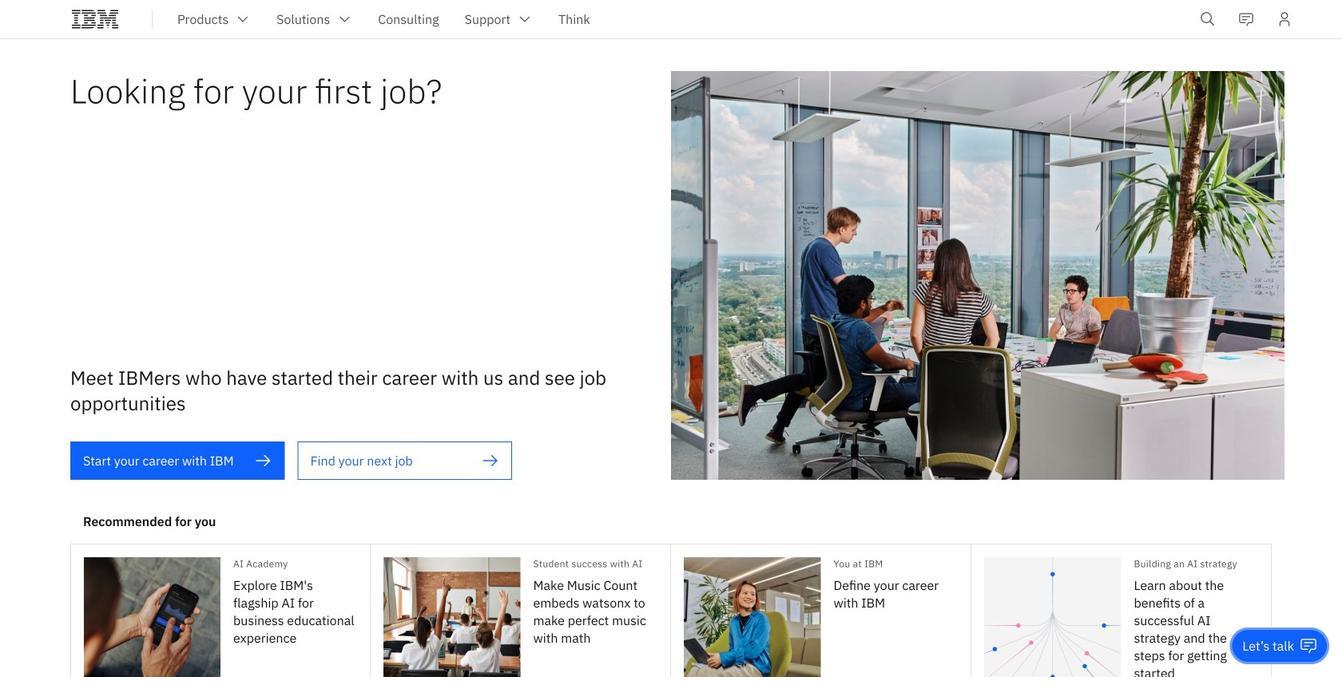 Task type: describe. For each thing, give the bounding box(es) containing it.
let's talk element
[[1243, 638, 1295, 655]]



